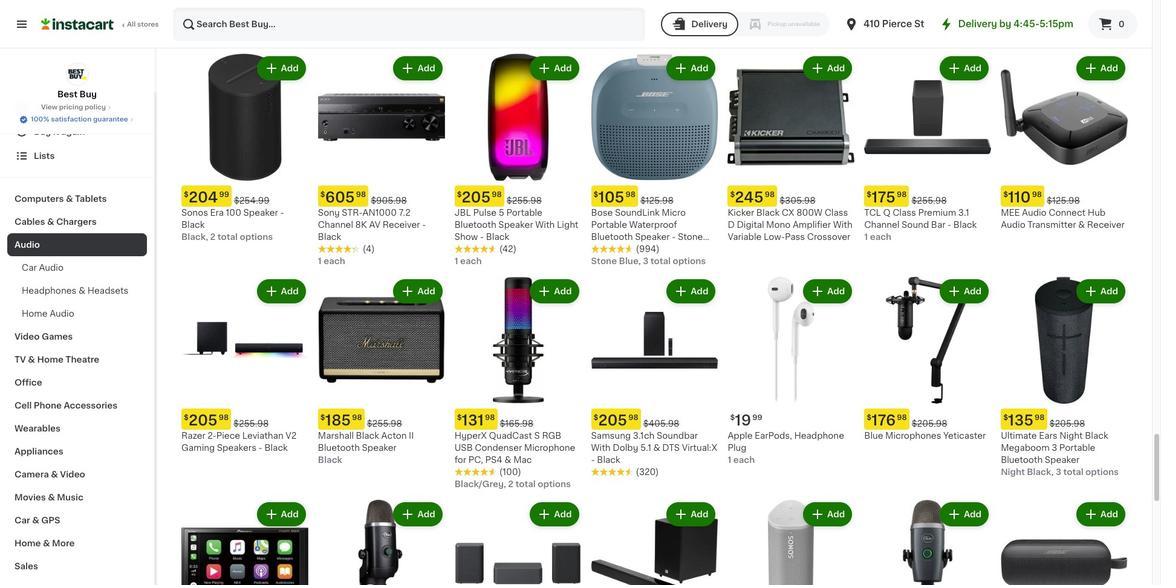Task type: vqa. For each thing, say whether or not it's contained in the screenshot.


Task type: locate. For each thing, give the bounding box(es) containing it.
receiver down hub at top right
[[1088, 221, 1125, 229]]

$255.98 up jbl pulse 5 portable bluetooth speaker with light show - black
[[507, 197, 542, 205]]

video up tv
[[15, 333, 40, 341]]

wearables link
[[7, 417, 147, 440]]

& for chargers
[[47, 218, 54, 226]]

$ 205 98 inside $205.98 original price: $405.98 element
[[594, 414, 639, 428]]

$ for tcl q class premium 3.1 channel sound bar - black
[[867, 191, 872, 198]]

$ inside $ 135 98
[[1004, 414, 1009, 422]]

black inside kicker black cx 800w class d digital mono amplifier with variable low-pass crossover
[[757, 209, 780, 217]]

0 vertical spatial video
[[15, 333, 40, 341]]

audio up games
[[50, 310, 74, 318]]

& up (100)
[[505, 456, 512, 464]]

$ 175 98
[[867, 191, 907, 204]]

$205.98 original price: $255.98 element for leviathan
[[181, 409, 308, 430]]

class up sound
[[893, 209, 917, 217]]

$ 605 98
[[321, 191, 366, 204]]

home inside 'link'
[[37, 356, 63, 364]]

$ inside $ 176 98
[[867, 414, 872, 422]]

99 right 19
[[753, 414, 763, 422]]

$ 205 98 for samsung
[[594, 414, 639, 428]]

av
[[369, 221, 381, 229]]

1 vertical spatial 2
[[508, 480, 514, 489]]

205 for samsung
[[599, 414, 627, 428]]

best buy
[[57, 90, 97, 99]]

& for more
[[43, 540, 50, 548]]

pass
[[785, 233, 805, 241]]

2 horizontal spatial 205
[[599, 414, 627, 428]]

1 receiver from the left
[[383, 221, 420, 229]]

bluetooth inside marshall black acton ii bluetooth speaker black
[[318, 444, 360, 452]]

home
[[22, 310, 48, 318], [37, 356, 63, 364], [15, 540, 41, 548]]

$245.98 original price: $305.98 element
[[728, 186, 855, 207]]

98 inside the $ 245 98
[[765, 191, 775, 198]]

receiver inside 'mee audio connect hub audio transmitter & receiver'
[[1088, 221, 1125, 229]]

1 horizontal spatial 1 each
[[455, 257, 482, 266]]

black inside tcl q class premium 3.1 channel sound bar - black 1 each
[[954, 221, 977, 229]]

with inside jbl pulse 5 portable bluetooth speaker with light show - black
[[536, 221, 555, 229]]

(451)
[[363, 10, 384, 18]]

99 inside $ 19 99
[[753, 414, 763, 422]]

video up music
[[60, 471, 85, 479]]

portable inside bose soundlink micro portable waterproof bluetooth speaker - stone blue
[[591, 221, 627, 229]]

98 for hyperx quadcast s rgb usb condenser microphone for pc, ps4 & mac
[[485, 414, 495, 422]]

$ inside '$ 110 98'
[[1004, 191, 1009, 198]]

0 horizontal spatial $125.98
[[641, 197, 674, 205]]

1 each for 605
[[318, 257, 345, 266]]

98 inside $ 105 98
[[626, 191, 636, 198]]

$205.98 original price: $255.98 element
[[455, 186, 582, 207], [181, 409, 308, 430]]

$ inside "$ 175 98"
[[867, 191, 872, 198]]

total down 100
[[218, 233, 238, 241]]

98 for mee audio connect hub audio transmitter & receiver
[[1032, 191, 1042, 198]]

camera & video
[[15, 471, 85, 479]]

0 horizontal spatial 205
[[189, 414, 218, 428]]

1 horizontal spatial blue
[[865, 432, 884, 440]]

98 up 5 at the left top
[[492, 191, 502, 198]]

black, inside sonos era 100 speaker - black black, 2 total options
[[181, 233, 208, 241]]

view pricing policy link
[[41, 103, 113, 113]]

1 vertical spatial 99
[[753, 414, 763, 422]]

(994)
[[636, 245, 660, 253]]

1 vertical spatial black,
[[1027, 468, 1054, 477]]

2 receiver from the left
[[1088, 221, 1125, 229]]

$125.98 up micro
[[641, 197, 674, 205]]

black up "mono"
[[757, 209, 780, 217]]

bluetooth inside jbl pulse 5 portable bluetooth speaker with light show - black
[[455, 221, 497, 229]]

205 up "pulse"
[[462, 191, 491, 204]]

2 horizontal spatial with
[[833, 221, 853, 229]]

0 horizontal spatial $205.98
[[912, 420, 948, 428]]

product group
[[181, 54, 308, 243], [318, 54, 445, 267], [455, 54, 582, 267], [591, 54, 718, 267], [728, 54, 855, 243], [865, 54, 992, 243], [1001, 54, 1128, 231], [181, 277, 308, 454], [318, 277, 445, 466], [455, 277, 582, 490], [591, 277, 718, 478], [728, 277, 855, 466], [865, 277, 992, 442], [1001, 277, 1128, 478], [181, 500, 308, 586], [318, 500, 445, 586], [455, 500, 582, 586], [591, 500, 718, 586], [728, 500, 855, 586], [865, 500, 992, 586], [1001, 500, 1128, 586]]

0 horizontal spatial class
[[825, 209, 848, 217]]

home for &
[[15, 540, 41, 548]]

1 vertical spatial portable
[[591, 221, 627, 229]]

0 horizontal spatial receiver
[[383, 221, 420, 229]]

1 horizontal spatial with
[[591, 444, 611, 452]]

$ inside $ 19 99
[[730, 414, 735, 422]]

0 horizontal spatial channel
[[318, 221, 353, 229]]

speaker down the 'acton'
[[362, 444, 397, 452]]

2 channel from the left
[[865, 221, 900, 229]]

audio down the "mee" on the right top
[[1001, 221, 1026, 229]]

1 $205.98 from the left
[[912, 420, 948, 428]]

$255.98 up leviathan
[[234, 420, 269, 428]]

98 for ultimate ears night black megaboom 3 portable bluetooth speaker
[[1035, 414, 1045, 422]]

soundlink
[[615, 209, 660, 217]]

& left more
[[43, 540, 50, 548]]

0 vertical spatial night
[[1060, 432, 1083, 440]]

98 right 131
[[485, 414, 495, 422]]

98 right 175
[[897, 191, 907, 198]]

bluetooth down megaboom
[[1001, 456, 1043, 464]]

$131.98 original price: $165.98 element
[[455, 409, 582, 430]]

with down samsung
[[591, 444, 611, 452]]

1 horizontal spatial night
[[1060, 432, 1083, 440]]

1 channel from the left
[[318, 221, 353, 229]]

blue microphones yeticaster
[[865, 432, 986, 440]]

apple earpods, headphone plug 1 each
[[728, 432, 845, 464]]

98 inside $ 185 98
[[352, 414, 362, 422]]

0 horizontal spatial delivery
[[692, 20, 728, 28]]

- inside jbl pulse 5 portable bluetooth speaker with light show - black
[[480, 233, 484, 241]]

total inside ultimate ears night black megaboom 3 portable bluetooth speaker night black, 3 total options
[[1064, 468, 1084, 477]]

by
[[1000, 19, 1012, 28]]

& right cables
[[47, 218, 54, 226]]

night
[[1060, 432, 1083, 440], [1001, 468, 1025, 477]]

channel inside tcl q class premium 3.1 channel sound bar - black 1 each
[[865, 221, 900, 229]]

audio link
[[7, 234, 147, 257]]

$185.98 original price: $255.98 element
[[318, 409, 445, 430]]

$ for blue microphones yeticaster
[[867, 414, 872, 422]]

1 horizontal spatial portable
[[591, 221, 627, 229]]

car for car audio
[[22, 264, 37, 272]]

bluetooth up show
[[455, 221, 497, 229]]

black inside ultimate ears night black megaboom 3 portable bluetooth speaker night black, 3 total options
[[1085, 432, 1109, 440]]

mee audio connect hub audio transmitter & receiver
[[1001, 209, 1125, 229]]

0 horizontal spatial night
[[1001, 468, 1025, 477]]

2 $125.98 from the left
[[1047, 197, 1080, 205]]

instacart logo image
[[41, 17, 114, 31]]

str-
[[342, 209, 363, 217]]

99 inside $ 204 99
[[219, 191, 229, 198]]

2 vertical spatial portable
[[1060, 444, 1096, 452]]

205
[[462, 191, 491, 204], [189, 414, 218, 428], [599, 414, 627, 428]]

yeticaster
[[944, 432, 986, 440]]

1 horizontal spatial $125.98
[[1047, 197, 1080, 205]]

0 horizontal spatial buy
[[34, 128, 51, 136]]

0 vertical spatial black,
[[181, 233, 208, 241]]

1 each down sony
[[318, 257, 345, 266]]

1 horizontal spatial black,
[[1027, 468, 1054, 477]]

2 down 'era'
[[210, 233, 216, 241]]

brass
[[773, 22, 797, 30]]

3.1ch
[[633, 432, 655, 440]]

$ for mee audio connect hub audio transmitter & receiver
[[1004, 191, 1009, 198]]

0 horizontal spatial $205.98 original price: $255.98 element
[[181, 409, 308, 430]]

class up crossover
[[825, 209, 848, 217]]

black
[[728, 22, 752, 30], [757, 209, 780, 217], [181, 221, 205, 229], [954, 221, 977, 229], [318, 233, 341, 241], [486, 233, 509, 241], [356, 432, 379, 440], [1085, 432, 1109, 440], [265, 444, 288, 452], [318, 456, 342, 464], [597, 456, 621, 464]]

$ for jbl pulse 5 portable bluetooth speaker with light show - black
[[457, 191, 462, 198]]

$ inside $ 131 98
[[457, 414, 462, 422]]

black and brass
[[728, 22, 797, 30]]

pierce
[[883, 19, 912, 28]]

1 horizontal spatial delivery
[[959, 19, 998, 28]]

$255.98 up premium
[[912, 197, 947, 205]]

$ inside the $ 245 98
[[730, 191, 735, 198]]

$175.98 original price: $255.98 element
[[865, 186, 992, 207]]

product group containing 105
[[591, 54, 718, 267]]

1 horizontal spatial 205
[[462, 191, 491, 204]]

amplifier
[[793, 221, 831, 229]]

1 horizontal spatial 99
[[753, 414, 763, 422]]

blue down bose
[[591, 245, 610, 253]]

black and brass button
[[728, 0, 855, 32]]

135
[[1009, 414, 1034, 428]]

98 inside $ 605 98
[[356, 191, 366, 198]]

$205.98 up blue microphones yeticaster
[[912, 420, 948, 428]]

delivery inside 'button'
[[692, 20, 728, 28]]

kicker black cx 800w class d digital mono amplifier with variable low-pass crossover
[[728, 209, 853, 241]]

audio inside 'link'
[[39, 264, 63, 272]]

0 vertical spatial 2
[[210, 233, 216, 241]]

black
[[865, 34, 896, 42]]

speaker down ears in the bottom of the page
[[1045, 456, 1080, 464]]

& inside 'mee audio connect hub audio transmitter & receiver'
[[1079, 221, 1086, 229]]

& for video
[[51, 471, 58, 479]]

& inside "link"
[[79, 287, 85, 295]]

tv
[[15, 356, 26, 364]]

1 horizontal spatial channel
[[865, 221, 900, 229]]

an1000
[[363, 209, 397, 217]]

mac
[[514, 456, 532, 464]]

& down connect
[[1079, 221, 1086, 229]]

2 vertical spatial home
[[15, 540, 41, 548]]

megaboom
[[1001, 444, 1050, 452]]

$255.98 for jbl pulse 5 portable bluetooth speaker with light show - black
[[507, 197, 542, 205]]

1 vertical spatial home
[[37, 356, 63, 364]]

home down "video games"
[[37, 356, 63, 364]]

black inside sonos era 100 speaker - black black, 2 total options
[[181, 221, 205, 229]]

& right tv
[[28, 356, 35, 364]]

& left tablets
[[66, 195, 73, 203]]

$ 205 98 up 2-
[[184, 414, 229, 428]]

delivery left by
[[959, 19, 998, 28]]

- inside sony str-an1000 7.2 channel 8k av receiver - black
[[422, 221, 426, 229]]

buy up policy
[[80, 90, 97, 99]]

$ 131 98
[[457, 414, 495, 428]]

total down $135.98 original price: $205.98 element
[[1064, 468, 1084, 477]]

98 right 176
[[897, 414, 907, 422]]

$405.98
[[643, 420, 680, 428]]

receiver inside sony str-an1000 7.2 channel 8k av receiver - black
[[383, 221, 420, 229]]

product group containing 176
[[865, 277, 992, 442]]

1 class from the left
[[825, 209, 848, 217]]

2 $205.98 from the left
[[1050, 420, 1086, 428]]

100
[[226, 209, 241, 217]]

98 up soundlink
[[626, 191, 636, 198]]

buy inside 'link'
[[80, 90, 97, 99]]

$ 205 98 up samsung
[[594, 414, 639, 428]]

$125.98 up connect
[[1047, 197, 1080, 205]]

all
[[127, 21, 136, 28]]

speaker inside bose soundlink micro portable waterproof bluetooth speaker - stone blue
[[635, 233, 670, 241]]

with inside kicker black cx 800w class d digital mono amplifier with variable low-pass crossover
[[833, 221, 853, 229]]

delivery left 'and'
[[692, 20, 728, 28]]

black, down sonos
[[181, 233, 208, 241]]

speaker inside jbl pulse 5 portable bluetooth speaker with light show - black
[[499, 221, 533, 229]]

1 $125.98 from the left
[[641, 197, 674, 205]]

98 inside "$ 175 98"
[[897, 191, 907, 198]]

microphones
[[886, 432, 942, 440]]

& left music
[[48, 494, 55, 502]]

1 each down show
[[455, 257, 482, 266]]

ii
[[409, 432, 414, 440]]

1 horizontal spatial $ 205 98
[[457, 191, 502, 204]]

0 horizontal spatial 1 each
[[318, 257, 345, 266]]

98 right "110" at the top right of the page
[[1032, 191, 1042, 198]]

options inside sonos era 100 speaker - black black, 2 total options
[[240, 233, 273, 241]]

with up crossover
[[833, 221, 853, 229]]

night down megaboom
[[1001, 468, 1025, 477]]

1 each inside the product group
[[318, 257, 345, 266]]

audio down '$ 110 98'
[[1022, 209, 1047, 217]]

1 vertical spatial car
[[15, 517, 30, 525]]

tablets
[[75, 195, 107, 203]]

1 vertical spatial $205.98 original price: $255.98 element
[[181, 409, 308, 430]]

light
[[557, 221, 579, 229]]

blue inside bose soundlink micro portable waterproof bluetooth speaker - stone blue
[[591, 245, 610, 253]]

portable inside jbl pulse 5 portable bluetooth speaker with light show - black
[[507, 209, 543, 217]]

98 for samsung 3.1ch soundbar with dolby 5.1 & dts virtual:x - black
[[629, 414, 639, 422]]

product group containing 135
[[1001, 277, 1128, 478]]

all stores
[[127, 21, 159, 28]]

1 inside apple earpods, headphone plug 1 each
[[728, 456, 732, 464]]

0 horizontal spatial 2
[[210, 233, 216, 241]]

0 vertical spatial 3
[[643, 257, 649, 266]]

condenser
[[475, 444, 522, 452]]

1 horizontal spatial receiver
[[1088, 221, 1125, 229]]

$ 176 98
[[867, 414, 907, 428]]

headphones & headsets
[[22, 287, 129, 295]]

98 inside $ 131 98
[[485, 414, 495, 422]]

& up home audio link
[[79, 287, 85, 295]]

speaker down 5 at the left top
[[499, 221, 533, 229]]

product group containing 19
[[728, 277, 855, 466]]

$ for sonos era 100 speaker - black
[[184, 191, 189, 198]]

audio for mee audio connect hub audio transmitter & receiver
[[1022, 209, 1047, 217]]

options
[[240, 233, 273, 241], [673, 257, 706, 266], [1086, 468, 1119, 477], [538, 480, 571, 489]]

0 vertical spatial buy
[[80, 90, 97, 99]]

delivery for delivery by 4:45-5:15pm
[[959, 19, 998, 28]]

0 horizontal spatial with
[[536, 221, 555, 229]]

speaker inside ultimate ears night black megaboom 3 portable bluetooth speaker night black, 3 total options
[[1045, 456, 1080, 464]]

bluetooth down 'marshall'
[[318, 444, 360, 452]]

receiver down 7.2
[[383, 221, 420, 229]]

- inside sonos era 100 speaker - black black, 2 total options
[[280, 209, 284, 217]]

205 for jbl
[[462, 191, 491, 204]]

black inside button
[[728, 22, 752, 30]]

0 vertical spatial stone
[[678, 233, 703, 241]]

& inside 'hyperx quadcast s rgb usb condenser microphone for pc, ps4 & mac'
[[505, 456, 512, 464]]

2 1 each from the left
[[455, 257, 482, 266]]

stone left blue,
[[591, 257, 617, 266]]

&
[[66, 195, 73, 203], [47, 218, 54, 226], [1079, 221, 1086, 229], [79, 287, 85, 295], [28, 356, 35, 364], [654, 444, 661, 452], [505, 456, 512, 464], [51, 471, 58, 479], [48, 494, 55, 502], [32, 517, 39, 525], [43, 540, 50, 548]]

with left light
[[536, 221, 555, 229]]

samsung 3.1ch soundbar with dolby 5.1 & dts virtual:x - black
[[591, 432, 718, 464]]

portable down bose
[[591, 221, 627, 229]]

camera
[[15, 471, 49, 479]]

98 up 3.1ch
[[629, 414, 639, 422]]

and
[[898, 34, 918, 42]]

buy down "100%"
[[34, 128, 51, 136]]

stone down micro
[[678, 233, 703, 241]]

205 up 2-
[[189, 414, 218, 428]]

& right camera
[[51, 471, 58, 479]]

cables
[[15, 218, 45, 226]]

home up "video games"
[[22, 310, 48, 318]]

$254.99
[[234, 197, 270, 205]]

portable down $135.98 original price: $205.98 element
[[1060, 444, 1096, 452]]

1 1 each from the left
[[318, 257, 345, 266]]

98 for kicker black cx 800w class d digital mono amplifier with variable low-pass crossover
[[765, 191, 775, 198]]

$ 205 98 up "pulse"
[[457, 191, 502, 204]]

204
[[189, 190, 218, 204]]

98 right "245"
[[765, 191, 775, 198]]

channel inside sony str-an1000 7.2 channel 8k av receiver - black
[[318, 221, 353, 229]]

blue down 176
[[865, 432, 884, 440]]

1 horizontal spatial $205.98 original price: $255.98 element
[[455, 186, 582, 207]]

& right the 5.1
[[654, 444, 661, 452]]

1 horizontal spatial stone
[[678, 233, 703, 241]]

$255.98 up the 'acton'
[[367, 420, 402, 428]]

ears
[[1039, 432, 1058, 440]]

None search field
[[173, 7, 646, 41]]

$ inside $ 185 98
[[321, 414, 325, 422]]

0 horizontal spatial $ 205 98
[[184, 414, 229, 428]]

bluetooth down bose
[[591, 233, 633, 241]]

tv & home theatre
[[15, 356, 99, 364]]

black, down megaboom
[[1027, 468, 1054, 477]]

stone inside bose soundlink micro portable waterproof bluetooth speaker - stone blue
[[678, 233, 703, 241]]

audio up headphones
[[39, 264, 63, 272]]

2 class from the left
[[893, 209, 917, 217]]

portable for 105
[[591, 221, 627, 229]]

98 inside $ 135 98
[[1035, 414, 1045, 422]]

computers
[[15, 195, 64, 203]]

night down $135.98 original price: $205.98 element
[[1060, 432, 1083, 440]]

bluetooth inside ultimate ears night black megaboom 3 portable bluetooth speaker night black, 3 total options
[[1001, 456, 1043, 464]]

car
[[22, 264, 37, 272], [15, 517, 30, 525]]

$ inside $ 605 98
[[321, 191, 325, 198]]

1 horizontal spatial class
[[893, 209, 917, 217]]

(3) 1 each
[[591, 22, 648, 42]]

black down $135.98 original price: $205.98 element
[[1085, 432, 1109, 440]]

kicker
[[728, 209, 755, 217]]

channel down sony
[[318, 221, 353, 229]]

0 horizontal spatial 99
[[219, 191, 229, 198]]

0 vertical spatial car
[[22, 264, 37, 272]]

$125.98
[[641, 197, 674, 205], [1047, 197, 1080, 205]]

0 horizontal spatial portable
[[507, 209, 543, 217]]

$ 205 98 for razer
[[184, 414, 229, 428]]

2 down (100)
[[508, 480, 514, 489]]

98 inside $ 176 98
[[897, 414, 907, 422]]

rgb
[[542, 432, 562, 440]]

$255.98 for tcl q class premium 3.1 channel sound bar - black
[[912, 197, 947, 205]]

0 vertical spatial portable
[[507, 209, 543, 217]]

speaker down waterproof
[[635, 233, 670, 241]]

$ inside $ 105 98
[[594, 191, 599, 198]]

$205.98 for 176
[[912, 420, 948, 428]]

blue
[[591, 245, 610, 253], [865, 432, 884, 440]]

$255.98 for razer 2-piece leviathan v2 gaming speakers - black
[[234, 420, 269, 428]]

black down sonos
[[181, 221, 205, 229]]

movies & music
[[15, 494, 83, 502]]

channel down "q"
[[865, 221, 900, 229]]

$204.99 original price: $254.99 element
[[181, 186, 308, 207]]

wearables
[[15, 425, 61, 433]]

99 up 'era'
[[219, 191, 229, 198]]

$255.98 inside "element"
[[367, 420, 402, 428]]

2 horizontal spatial $ 205 98
[[594, 414, 639, 428]]

98 right 135
[[1035, 414, 1045, 422]]

(3)
[[636, 22, 648, 30]]

- inside razer 2-piece leviathan v2 gaming speakers - black
[[259, 444, 262, 452]]

2 horizontal spatial portable
[[1060, 444, 1096, 452]]

home for audio
[[22, 310, 48, 318]]

black down 'marshall'
[[318, 456, 342, 464]]

premium
[[919, 209, 957, 217]]

car down movies
[[15, 517, 30, 525]]

1 horizontal spatial 2
[[508, 480, 514, 489]]

& left gps
[[32, 517, 39, 525]]

black down 3.1
[[954, 221, 977, 229]]

1 horizontal spatial $205.98
[[1050, 420, 1086, 428]]

sony str-an1000 7.2 channel 8k av receiver - black
[[318, 209, 426, 241]]

$ for bose soundlink micro portable waterproof bluetooth speaker - stone blue
[[594, 191, 599, 198]]

0 horizontal spatial black,
[[181, 233, 208, 241]]

portable right 5 at the left top
[[507, 209, 543, 217]]

98 for blue microphones yeticaster
[[897, 414, 907, 422]]

1 inside (3) 1 each
[[591, 34, 595, 42]]

- inside bose soundlink micro portable waterproof bluetooth speaker - stone blue
[[672, 233, 676, 241]]

& inside samsung 3.1ch soundbar with dolby 5.1 & dts virtual:x - black
[[654, 444, 661, 452]]

0 vertical spatial blue
[[591, 245, 610, 253]]

chargers
[[56, 218, 97, 226]]

1 vertical spatial night
[[1001, 468, 1025, 477]]

black down sony
[[318, 233, 341, 241]]

& for tablets
[[66, 195, 73, 203]]

0 horizontal spatial blue
[[591, 245, 610, 253]]

1 horizontal spatial buy
[[80, 90, 97, 99]]

0 vertical spatial 99
[[219, 191, 229, 198]]

$255.98
[[507, 197, 542, 205], [912, 197, 947, 205], [234, 420, 269, 428], [367, 420, 402, 428]]

connect
[[1049, 209, 1086, 217]]

$ inside $ 204 99
[[184, 191, 189, 198]]

98 inside '$ 110 98'
[[1032, 191, 1042, 198]]

205 up samsung
[[599, 414, 627, 428]]

black down leviathan
[[265, 444, 288, 452]]

1 horizontal spatial video
[[60, 471, 85, 479]]

dolby
[[613, 444, 639, 452]]

computers & tablets link
[[7, 188, 147, 211]]

$135.98 original price: $205.98 element
[[1001, 409, 1128, 430]]

$205.98 original price: $255.98 element up 5 at the left top
[[455, 186, 582, 207]]

black left 'and'
[[728, 22, 752, 30]]

$205.98 original price: $255.98 element up razer 2-piece leviathan v2 gaming speakers - black
[[181, 409, 308, 430]]

black,
[[181, 233, 208, 241], [1027, 468, 1054, 477]]

98 right 185
[[352, 414, 362, 422]]

home up sales
[[15, 540, 41, 548]]

0 horizontal spatial stone
[[591, 257, 617, 266]]

$ for samsung 3.1ch soundbar with dolby 5.1 & dts virtual:x - black
[[594, 414, 599, 422]]

sales link
[[7, 555, 147, 578]]

audio
[[1022, 209, 1047, 217], [1001, 221, 1026, 229], [15, 241, 40, 249], [39, 264, 63, 272], [50, 310, 74, 318]]

& for home
[[28, 356, 35, 364]]

$205.98 up ears in the bottom of the page
[[1050, 420, 1086, 428]]

0 vertical spatial home
[[22, 310, 48, 318]]

speaker down the $254.99
[[244, 209, 278, 217]]

0 vertical spatial $205.98 original price: $255.98 element
[[455, 186, 582, 207]]

product group containing 245
[[728, 54, 855, 243]]



Task type: describe. For each thing, give the bounding box(es) containing it.
sonos era 100 speaker - black black, 2 total options
[[181, 209, 284, 241]]

$ for kicker black cx 800w class d digital mono amplifier with variable low-pass crossover
[[730, 191, 735, 198]]

1 vertical spatial video
[[60, 471, 85, 479]]

$105.98 original price: $125.98 element
[[591, 186, 718, 207]]

98 for sony str-an1000 7.2 channel 8k av receiver - black
[[356, 191, 366, 198]]

with inside samsung 3.1ch soundbar with dolby 5.1 & dts virtual:x - black
[[591, 444, 611, 452]]

total down (100)
[[516, 480, 536, 489]]

$205.98 for 135
[[1050, 420, 1086, 428]]

5.1
[[641, 444, 652, 452]]

stone blue, 3 total options
[[591, 257, 706, 266]]

s
[[535, 432, 540, 440]]

appliances
[[15, 448, 63, 456]]

8k
[[355, 221, 367, 229]]

$ for razer 2-piece leviathan v2 gaming speakers - black
[[184, 414, 189, 422]]

transmitter
[[1028, 221, 1077, 229]]

$125.98 for 110
[[1047, 197, 1080, 205]]

speaker inside sonos era 100 speaker - black black, 2 total options
[[244, 209, 278, 217]]

delivery button
[[661, 12, 739, 36]]

105
[[599, 191, 625, 204]]

cx
[[782, 209, 795, 217]]

hyperx quadcast s rgb usb condenser microphone for pc, ps4 & mac
[[455, 432, 576, 464]]

black inside razer 2-piece leviathan v2 gaming speakers - black
[[265, 444, 288, 452]]

sound
[[902, 221, 929, 229]]

video games
[[15, 333, 73, 341]]

car for car & gps
[[15, 517, 30, 525]]

camera & video link
[[7, 463, 147, 486]]

piece
[[216, 432, 240, 440]]

ultimate ears night black megaboom 3 portable bluetooth speaker night black, 3 total options
[[1001, 432, 1119, 477]]

$ for hyperx quadcast s rgb usb condenser microphone for pc, ps4 & mac
[[457, 414, 462, 422]]

1 vertical spatial buy
[[34, 128, 51, 136]]

98 for marshall black acton ii bluetooth speaker
[[352, 414, 362, 422]]

delivery for delivery
[[692, 20, 728, 28]]

options inside ultimate ears night black megaboom 3 portable bluetooth speaker night black, 3 total options
[[1086, 468, 1119, 477]]

audio down cables
[[15, 241, 40, 249]]

$305.98
[[780, 197, 816, 205]]

176
[[872, 414, 896, 428]]

(100)
[[500, 468, 521, 477]]

& for gps
[[32, 517, 39, 525]]

98 for razer 2-piece leviathan v2 gaming speakers - black
[[219, 414, 229, 422]]

era
[[210, 209, 224, 217]]

portable inside ultimate ears night black megaboom 3 portable bluetooth speaker night black, 3 total options
[[1060, 444, 1096, 452]]

view pricing policy
[[41, 104, 106, 111]]

tcl
[[865, 209, 881, 217]]

110
[[1009, 191, 1031, 204]]

show
[[455, 233, 478, 241]]

black inside samsung 3.1ch soundbar with dolby 5.1 & dts virtual:x - black
[[597, 456, 621, 464]]

shop link
[[7, 96, 147, 120]]

$ for sony str-an1000 7.2 channel 8k av receiver - black
[[321, 191, 325, 198]]

digital
[[737, 221, 764, 229]]

$605.98 original price: $905.98 element
[[318, 186, 445, 207]]

and
[[754, 22, 771, 30]]

office
[[15, 379, 42, 387]]

black and brass
[[865, 34, 950, 42]]

(42)
[[500, 245, 517, 253]]

receiver for 605
[[383, 221, 420, 229]]

black, inside ultimate ears night black megaboom 3 portable bluetooth speaker night black, 3 total options
[[1027, 468, 1054, 477]]

hyperx
[[455, 432, 487, 440]]

product group containing 185
[[318, 277, 445, 466]]

Search field
[[174, 8, 644, 40]]

satisfaction
[[51, 116, 92, 123]]

(4)
[[363, 245, 375, 253]]

black/grey, 2 total options
[[455, 480, 571, 489]]

v2
[[286, 432, 297, 440]]

(15)
[[226, 22, 242, 30]]

$110.98 original price: $125.98 element
[[1001, 186, 1128, 207]]

bluetooth inside bose soundlink micro portable waterproof bluetooth speaker - stone blue
[[591, 233, 633, 241]]

$255.98 for marshall black acton ii bluetooth speaker
[[367, 420, 402, 428]]

2 vertical spatial 3
[[1056, 468, 1062, 477]]

mono
[[767, 221, 791, 229]]

receiver for 110
[[1088, 221, 1125, 229]]

earpods,
[[755, 432, 792, 440]]

black inside jbl pulse 5 portable bluetooth speaker with light show - black
[[486, 233, 509, 241]]

portable for 205
[[507, 209, 543, 217]]

98 for jbl pulse 5 portable bluetooth speaker with light show - black
[[492, 191, 502, 198]]

product group containing 131
[[455, 277, 582, 490]]

best buy logo image
[[66, 63, 89, 86]]

1 vertical spatial 3
[[1052, 444, 1058, 452]]

class inside tcl q class premium 3.1 channel sound bar - black 1 each
[[893, 209, 917, 217]]

3.1
[[959, 209, 970, 217]]

& for headsets
[[79, 287, 85, 295]]

more
[[52, 540, 75, 548]]

sales
[[15, 563, 38, 571]]

product group containing 110
[[1001, 54, 1128, 231]]

office link
[[7, 371, 147, 394]]

policy
[[85, 104, 106, 111]]

- inside tcl q class premium 3.1 channel sound bar - black 1 each
[[948, 221, 952, 229]]

plug
[[728, 444, 747, 452]]

$ 205 98 for jbl
[[457, 191, 502, 204]]

410 pierce st button
[[845, 7, 925, 41]]

cell phone accessories
[[15, 402, 118, 410]]

205 for razer
[[189, 414, 218, 428]]

$176.98 original price: $205.98 element
[[865, 409, 992, 430]]

total inside sonos era 100 speaker - black black, 2 total options
[[218, 233, 238, 241]]

appliances link
[[7, 440, 147, 463]]

quadcast
[[489, 432, 532, 440]]

100% satisfaction guarantee
[[31, 116, 128, 123]]

home & more link
[[7, 532, 147, 555]]

$ 245 98
[[730, 191, 775, 204]]

product group containing 204
[[181, 54, 308, 243]]

lists link
[[7, 144, 147, 168]]

delivery by 4:45-5:15pm link
[[939, 17, 1074, 31]]

class inside kicker black cx 800w class d digital mono amplifier with variable low-pass crossover
[[825, 209, 848, 217]]

low-
[[764, 233, 785, 241]]

5:15pm
[[1040, 19, 1074, 28]]

headphones
[[22, 287, 76, 295]]

$ 110 98
[[1004, 191, 1042, 204]]

movies
[[15, 494, 46, 502]]

1 inside tcl q class premium 3.1 channel sound bar - black 1 each
[[865, 233, 868, 241]]

micro
[[662, 209, 686, 217]]

1 each for 205
[[455, 257, 482, 266]]

black down $185.98 original price: $255.98 "element"
[[356, 432, 379, 440]]

$205.98 original price: $405.98 element
[[591, 409, 718, 430]]

$ for ultimate ears night black megaboom 3 portable bluetooth speaker
[[1004, 414, 1009, 422]]

crossover
[[808, 233, 851, 241]]

product group containing 605
[[318, 54, 445, 267]]

$ 185 98
[[321, 414, 362, 428]]

d
[[728, 221, 735, 229]]

2 inside sonos era 100 speaker - black black, 2 total options
[[210, 233, 216, 241]]

speaker inside marshall black acton ii bluetooth speaker black
[[362, 444, 397, 452]]

best
[[57, 90, 78, 99]]

98 for bose soundlink micro portable waterproof bluetooth speaker - stone blue
[[626, 191, 636, 198]]

each inside tcl q class premium 3.1 channel sound bar - black 1 each
[[870, 233, 892, 241]]

1 vertical spatial stone
[[591, 257, 617, 266]]

acton
[[381, 432, 407, 440]]

each inside (3) 1 each
[[597, 34, 619, 42]]

service type group
[[661, 12, 830, 36]]

total down (994)
[[651, 257, 671, 266]]

audio for home audio
[[50, 310, 74, 318]]

q
[[884, 209, 891, 217]]

marshall black acton ii bluetooth speaker black
[[318, 432, 414, 464]]

& for music
[[48, 494, 55, 502]]

$205.98 original price: $255.98 element for portable
[[455, 186, 582, 207]]

$ 135 98
[[1004, 414, 1045, 428]]

$ for marshall black acton ii bluetooth speaker
[[321, 414, 325, 422]]

all stores link
[[41, 7, 160, 41]]

buy it again link
[[7, 120, 147, 144]]

cell phone accessories link
[[7, 394, 147, 417]]

stores
[[137, 21, 159, 28]]

mee
[[1001, 209, 1020, 217]]

each inside apple earpods, headphone plug 1 each
[[734, 456, 755, 464]]

99 for 204
[[219, 191, 229, 198]]

1 vertical spatial blue
[[865, 432, 884, 440]]

product group containing 175
[[865, 54, 992, 243]]

0 horizontal spatial video
[[15, 333, 40, 341]]

245
[[735, 191, 764, 204]]

shop
[[34, 103, 57, 112]]

$125.98 for 105
[[641, 197, 674, 205]]

- inside samsung 3.1ch soundbar with dolby 5.1 & dts virtual:x - black
[[591, 456, 595, 464]]

black inside sony str-an1000 7.2 channel 8k av receiver - black
[[318, 233, 341, 241]]

100% satisfaction guarantee button
[[19, 113, 135, 125]]

gps
[[41, 517, 60, 525]]

0
[[1119, 20, 1125, 28]]

audio for car audio
[[39, 264, 63, 272]]

99 for 19
[[753, 414, 763, 422]]

car & gps link
[[7, 509, 147, 532]]

headsets
[[88, 287, 129, 295]]

98 for tcl q class premium 3.1 channel sound bar - black
[[897, 191, 907, 198]]

bar
[[932, 221, 946, 229]]

best buy link
[[57, 63, 97, 100]]

games
[[42, 333, 73, 341]]



